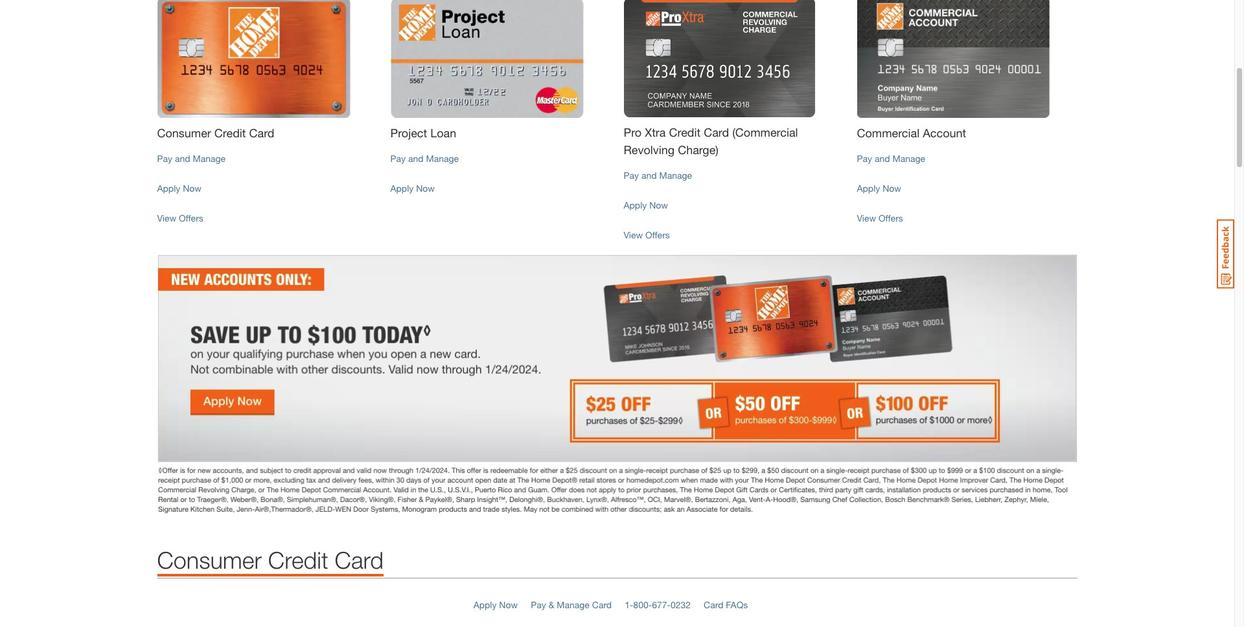 Task type: locate. For each thing, give the bounding box(es) containing it.
apply now for consumer credit card
[[157, 183, 202, 194]]

0232
[[671, 600, 691, 611]]

2 horizontal spatial view
[[857, 213, 876, 224]]

now for pro
[[650, 200, 668, 211]]

offers for consumer credit card
[[179, 213, 203, 224]]

charge)
[[678, 143, 719, 157]]

and
[[175, 153, 190, 164], [408, 153, 424, 164], [875, 153, 890, 164], [642, 170, 657, 181]]

2 horizontal spatial offers
[[879, 213, 903, 224]]

1 horizontal spatial view offers
[[624, 230, 670, 241]]

 image
[[390, 0, 611, 118], [624, 0, 844, 117], [857, 0, 1077, 118]]

1  image from the left
[[390, 0, 611, 118]]

1-
[[625, 600, 633, 611]]

project
[[390, 126, 427, 140]]

now for commercial
[[883, 183, 901, 194]]

1 horizontal spatial  image
[[624, 0, 844, 117]]

2 horizontal spatial view offers
[[857, 213, 903, 224]]

view for pro xtra credit card (commercial revolving charge)
[[624, 230, 643, 241]]

apply
[[157, 183, 180, 194], [390, 183, 414, 194], [857, 183, 880, 194], [624, 200, 647, 211], [474, 600, 497, 611]]

2 horizontal spatial credit
[[669, 125, 701, 139]]

apply now for project loan
[[390, 183, 435, 194]]

and for project
[[408, 153, 424, 164]]

pay and manage for consumer
[[157, 153, 226, 164]]

apply now link
[[157, 183, 202, 194], [390, 183, 435, 194], [857, 183, 901, 194], [624, 200, 668, 211], [474, 600, 518, 611]]

pay and manage for project
[[390, 153, 459, 164]]

0 horizontal spatial  image
[[390, 0, 611, 118]]

pay and manage link
[[157, 153, 226, 164], [390, 153, 459, 164], [857, 153, 926, 164], [624, 170, 692, 181]]

manage for xtra
[[659, 170, 692, 181]]

apply now for pro xtra credit card (commercial revolving charge)
[[624, 200, 668, 211]]

pay and manage link for consumer
[[157, 153, 226, 164]]

xtra
[[645, 125, 666, 139]]

2 horizontal spatial view offers link
[[857, 213, 903, 224]]

1 horizontal spatial view
[[624, 230, 643, 241]]

1 horizontal spatial offers
[[645, 230, 670, 241]]

800-
[[633, 600, 652, 611]]

card
[[704, 125, 729, 139], [249, 126, 275, 140], [335, 547, 384, 574], [592, 600, 612, 611], [704, 600, 724, 611]]

view offers
[[157, 213, 203, 224], [857, 213, 903, 224], [624, 230, 670, 241]]

manage down charge)
[[659, 170, 692, 181]]

account
[[923, 126, 966, 140]]

pay and manage for pro
[[624, 170, 692, 181]]

consumer
[[157, 126, 211, 140], [157, 547, 262, 574]]

view offers link for consumer credit card
[[157, 213, 203, 224]]

pay & manage card link
[[531, 600, 612, 611]]

credit
[[669, 125, 701, 139], [214, 126, 246, 140], [268, 547, 328, 574]]

manage
[[193, 153, 226, 164], [426, 153, 459, 164], [893, 153, 926, 164], [659, 170, 692, 181], [557, 600, 590, 611]]

0 horizontal spatial view offers
[[157, 213, 203, 224]]

677-
[[652, 600, 671, 611]]

pay & manage card
[[531, 600, 612, 611]]

0 horizontal spatial view offers link
[[157, 213, 203, 224]]

manage for account
[[893, 153, 926, 164]]

view for consumer credit card
[[157, 213, 176, 224]]

manage down consumer credit card link on the top left of the page
[[193, 153, 226, 164]]

consumer credit card
[[157, 126, 275, 140], [157, 547, 384, 574]]

consumer credit card image
[[157, 0, 378, 118]]

0 horizontal spatial offers
[[179, 213, 203, 224]]

0 horizontal spatial view
[[157, 213, 176, 224]]

faqs
[[726, 600, 748, 611]]

pay and manage
[[157, 153, 226, 164], [390, 153, 459, 164], [857, 153, 926, 164], [624, 170, 692, 181]]

now
[[183, 183, 202, 194], [416, 183, 435, 194], [883, 183, 901, 194], [650, 200, 668, 211], [499, 600, 518, 611]]

card inside pro xtra credit card (commercial revolving charge)
[[704, 125, 729, 139]]

apply now
[[157, 183, 202, 194], [390, 183, 435, 194], [857, 183, 901, 194], [624, 200, 668, 211], [474, 600, 518, 611]]

view
[[157, 213, 176, 224], [857, 213, 876, 224], [624, 230, 643, 241]]

2  image from the left
[[624, 0, 844, 117]]

0 vertical spatial consumer
[[157, 126, 211, 140]]

offers
[[179, 213, 203, 224], [879, 213, 903, 224], [645, 230, 670, 241]]

manage down loan
[[426, 153, 459, 164]]

view offers link
[[157, 213, 203, 224], [857, 213, 903, 224], [624, 230, 670, 241]]

card faqs
[[704, 600, 748, 611]]

apply for consumer credit card
[[157, 183, 180, 194]]

credit inside pro xtra credit card (commercial revolving charge)
[[669, 125, 701, 139]]

0 vertical spatial consumer credit card
[[157, 126, 275, 140]]

2 consumer from the top
[[157, 547, 262, 574]]

1 vertical spatial consumer
[[157, 547, 262, 574]]

2 horizontal spatial  image
[[857, 0, 1077, 118]]

3  image from the left
[[857, 0, 1077, 118]]

view offers for pro xtra credit card (commercial revolving charge)
[[624, 230, 670, 241]]

save up to $100 today◊ - on your qualifying purchase when you open a new card. not combinable with other discounts. valid now through 1/24/2024. image
[[157, 255, 1077, 514]]

1 vertical spatial consumer credit card
[[157, 547, 384, 574]]

pay and manage for commercial
[[857, 153, 926, 164]]

pay for pro xtra credit card (commercial revolving charge)
[[624, 170, 639, 181]]

manage down commercial account
[[893, 153, 926, 164]]

view offers for consumer credit card
[[157, 213, 203, 224]]

1 horizontal spatial view offers link
[[624, 230, 670, 241]]

loan
[[430, 126, 456, 140]]

pro xtra credit card (commercial revolving charge) link
[[624, 124, 844, 159]]

pay
[[157, 153, 172, 164], [390, 153, 406, 164], [857, 153, 872, 164], [624, 170, 639, 181], [531, 600, 546, 611]]



Task type: vqa. For each thing, say whether or not it's contained in the screenshot.
Xtra Manage
yes



Task type: describe. For each thing, give the bounding box(es) containing it.
view for commercial account
[[857, 213, 876, 224]]

and for commercial
[[875, 153, 890, 164]]

 image for commercial account
[[857, 0, 1077, 118]]

and for pro
[[642, 170, 657, 181]]

feedback link image
[[1217, 219, 1235, 289]]

manage for loan
[[426, 153, 459, 164]]

card faqs link
[[704, 600, 748, 611]]

&
[[549, 600, 554, 611]]

apply for project loan
[[390, 183, 414, 194]]

view offers for commercial account
[[857, 213, 903, 224]]

pay for commercial account
[[857, 153, 872, 164]]

apply now link for project loan
[[390, 183, 435, 194]]

apply now link for commercial account
[[857, 183, 901, 194]]

apply now link for consumer credit card
[[157, 183, 202, 194]]

commercial
[[857, 126, 920, 140]]

pay and manage link for commercial
[[857, 153, 926, 164]]

project loan link
[[390, 125, 611, 142]]

view offers link for pro xtra credit card (commercial revolving charge)
[[624, 230, 670, 241]]

apply now for commercial account
[[857, 183, 901, 194]]

pay for project loan
[[390, 153, 406, 164]]

commercial account link
[[857, 125, 1077, 142]]

view offers link for commercial account
[[857, 213, 903, 224]]

pay and manage link for pro
[[624, 170, 692, 181]]

pay and manage link for project
[[390, 153, 459, 164]]

now for consumer
[[183, 183, 202, 194]]

 image for pro xtra credit card (commercial revolving charge)
[[624, 0, 844, 117]]

revolving
[[624, 143, 675, 157]]

and for consumer
[[175, 153, 190, 164]]

offers for pro xtra credit card (commercial revolving charge)
[[645, 230, 670, 241]]

0 horizontal spatial credit
[[214, 126, 246, 140]]

offers for commercial account
[[879, 213, 903, 224]]

1 horizontal spatial credit
[[268, 547, 328, 574]]

1 consumer from the top
[[157, 126, 211, 140]]

pro
[[624, 125, 642, 139]]

apply for commercial account
[[857, 183, 880, 194]]

(commercial
[[732, 125, 798, 139]]

2 consumer credit card from the top
[[157, 547, 384, 574]]

 image for project loan
[[390, 0, 611, 118]]

apply now link for pro xtra credit card (commercial revolving charge)
[[624, 200, 668, 211]]

pro xtra credit card (commercial revolving charge)
[[624, 125, 798, 157]]

commercial account
[[857, 126, 966, 140]]

manage for credit
[[193, 153, 226, 164]]

pay for consumer credit card
[[157, 153, 172, 164]]

consumer credit card link
[[157, 125, 378, 142]]

project loan
[[390, 126, 456, 140]]

1-800-677-0232 link
[[625, 600, 691, 611]]

1-800-677-0232
[[625, 600, 691, 611]]

now for project
[[416, 183, 435, 194]]

manage right '&'
[[557, 600, 590, 611]]

apply for pro xtra credit card (commercial revolving charge)
[[624, 200, 647, 211]]

1 consumer credit card from the top
[[157, 126, 275, 140]]



